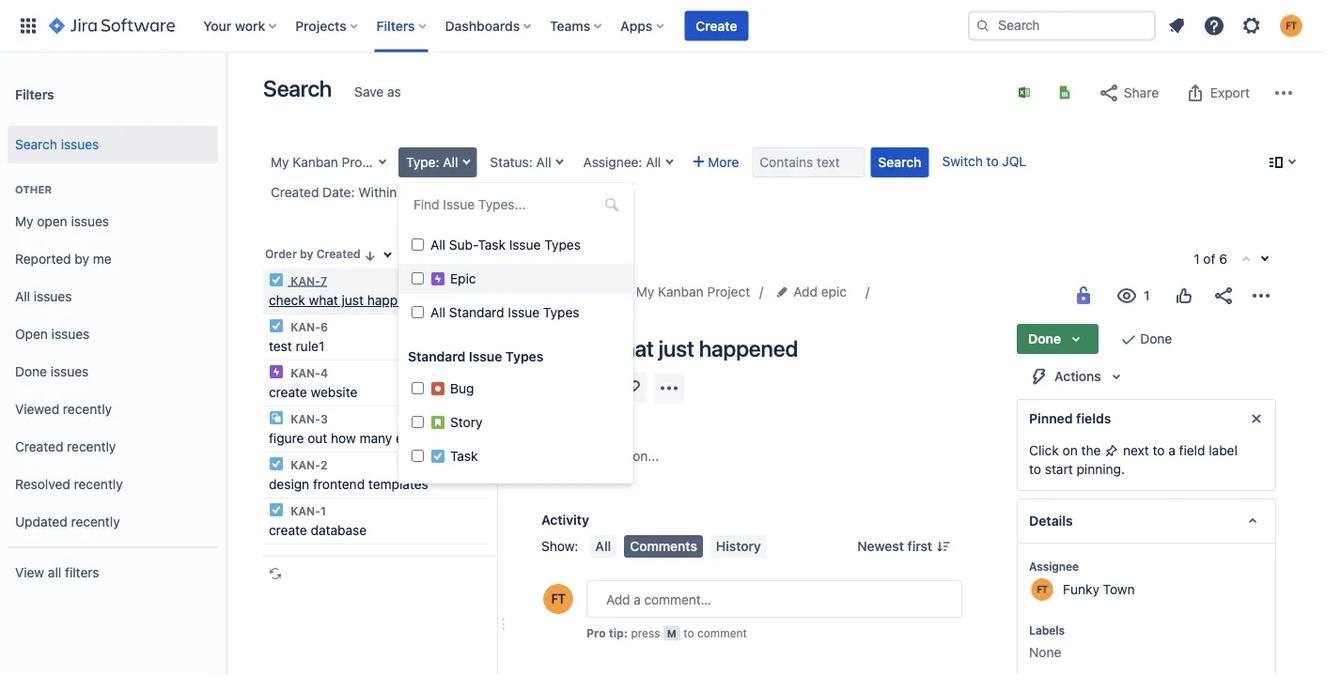 Task type: locate. For each thing, give the bounding box(es) containing it.
frontend
[[313, 477, 365, 493]]

1 vertical spatial issue
[[508, 305, 540, 321]]

issues up the my open issues
[[61, 137, 99, 152]]

0 vertical spatial the
[[401, 185, 420, 200]]

1 vertical spatial happened
[[699, 336, 798, 362]]

story
[[450, 415, 483, 431]]

appswitcher icon image
[[17, 15, 39, 37]]

0 horizontal spatial search
[[15, 137, 57, 152]]

0 vertical spatial what
[[309, 293, 338, 308]]

kan- for rule1
[[291, 321, 320, 334]]

0 horizontal spatial my
[[15, 214, 33, 229]]

1 horizontal spatial kan-7
[[568, 307, 608, 322]]

check
[[269, 293, 305, 308], [541, 336, 601, 362]]

my kanban project up date:
[[271, 155, 385, 170]]

by inside reported by me link
[[75, 252, 89, 267]]

4 up the "website"
[[320, 367, 328, 380]]

happened down small image
[[367, 293, 428, 308]]

search up other
[[15, 137, 57, 152]]

filters
[[377, 18, 415, 33], [15, 86, 54, 102]]

0 horizontal spatial done
[[15, 364, 47, 380]]

1 horizontal spatial add
[[794, 284, 818, 300]]

None checkbox
[[412, 239, 424, 251], [412, 273, 424, 285], [412, 239, 424, 251], [412, 273, 424, 285]]

to left jql at the top right
[[987, 154, 999, 169]]

open
[[15, 327, 48, 342]]

2 task image from the top
[[269, 503, 284, 518]]

Search field
[[968, 11, 1156, 41]]

1 horizontal spatial projects
[[541, 284, 591, 300]]

my kanban project
[[271, 155, 385, 170], [636, 284, 750, 300]]

figure out how many endpoints we need
[[269, 431, 511, 447]]

open issues
[[15, 327, 90, 342]]

done issues link
[[8, 353, 218, 391]]

done button
[[1017, 324, 1099, 354]]

1 horizontal spatial filters
[[377, 18, 415, 33]]

add inside popup button
[[794, 284, 818, 300]]

newest first
[[858, 539, 933, 555]]

kan- for out
[[291, 413, 320, 426]]

0 horizontal spatial projects
[[295, 18, 347, 33]]

add left 'epic'
[[794, 284, 818, 300]]

click on the
[[1029, 443, 1105, 459]]

0 horizontal spatial kan-7
[[288, 274, 327, 288]]

types down all standard issue types
[[506, 349, 544, 365]]

1 horizontal spatial project
[[707, 284, 750, 300]]

my for my kanban project dropdown button
[[271, 155, 289, 170]]

pro
[[587, 627, 606, 640]]

kan- up create website
[[291, 367, 320, 380]]

viewed recently
[[15, 402, 112, 417]]

happened down add epic popup button
[[699, 336, 798, 362]]

0 vertical spatial task image
[[269, 273, 284, 288]]

1 horizontal spatial the
[[1082, 443, 1101, 459]]

start
[[1045, 462, 1073, 478]]

standard issue types
[[408, 349, 544, 365]]

0 vertical spatial task image
[[269, 457, 284, 472]]

1 vertical spatial just
[[659, 336, 694, 362]]

filters up as
[[377, 18, 415, 33]]

to right m
[[684, 627, 694, 640]]

task image
[[269, 273, 284, 288], [269, 319, 284, 334]]

kan- for frontend
[[291, 459, 320, 472]]

1 vertical spatial types
[[543, 305, 580, 321]]

0 vertical spatial create
[[269, 385, 307, 400]]

0 horizontal spatial happened
[[367, 293, 428, 308]]

projects right the work
[[295, 18, 347, 33]]

1 left of
[[1194, 251, 1200, 267]]

0 horizontal spatial project
[[342, 155, 385, 170]]

add epic button
[[773, 281, 853, 304]]

recently for created recently
[[67, 440, 116, 455]]

kan-7 down projects link
[[568, 307, 608, 322]]

0 vertical spatial just
[[342, 293, 364, 308]]

save as
[[355, 84, 401, 100]]

kan-7 link
[[568, 304, 608, 326]]

a left description...
[[569, 449, 576, 464]]

kan- up "design" at the bottom of the page
[[291, 459, 320, 472]]

1 horizontal spatial kanban
[[658, 284, 704, 300]]

my inside other group
[[15, 214, 33, 229]]

standard up bug
[[408, 349, 466, 365]]

6
[[1219, 251, 1228, 267], [320, 321, 328, 334]]

0 vertical spatial kanban
[[293, 155, 338, 170]]

1 task image from the top
[[269, 273, 284, 288]]

order by created
[[265, 248, 361, 261]]

create down kan-1
[[269, 523, 307, 539]]

created inside created recently link
[[15, 440, 63, 455]]

test rule1
[[269, 339, 325, 354]]

switch
[[942, 154, 983, 169]]

types down projects link
[[543, 305, 580, 321]]

just up add app image
[[659, 336, 694, 362]]

search inside button
[[878, 155, 922, 170]]

kanban up date:
[[293, 155, 338, 170]]

0 horizontal spatial 1
[[320, 505, 326, 518]]

1 vertical spatial project
[[707, 284, 750, 300]]

done
[[1028, 331, 1061, 347], [1140, 331, 1172, 347], [15, 364, 47, 380]]

my inside "link"
[[636, 284, 655, 300]]

my kanban project inside "link"
[[636, 284, 750, 300]]

created for created recently
[[15, 440, 63, 455]]

0 vertical spatial project
[[342, 155, 385, 170]]

me
[[93, 252, 112, 267]]

search down projects popup button
[[263, 75, 332, 102]]

0 horizontal spatial my kanban project
[[271, 155, 385, 170]]

my for the my open issues link
[[15, 214, 33, 229]]

filters button
[[371, 11, 434, 41]]

pinned
[[1029, 411, 1073, 427]]

my right the my kanban project image
[[636, 284, 655, 300]]

comment
[[697, 627, 747, 640]]

recently up the created recently
[[63, 402, 112, 417]]

created
[[271, 185, 319, 200], [316, 248, 361, 261], [15, 440, 63, 455]]

sidebar navigation image
[[205, 75, 246, 113]]

1 vertical spatial 7
[[601, 307, 608, 322]]

1 of 6
[[1194, 251, 1228, 267]]

1 vertical spatial task image
[[269, 319, 284, 334]]

show:
[[541, 539, 578, 555]]

0 vertical spatial my kanban project
[[271, 155, 385, 170]]

1 horizontal spatial 4
[[449, 185, 457, 200]]

add for add a description...
[[541, 449, 566, 464]]

1 vertical spatial search
[[15, 137, 57, 152]]

teams
[[550, 18, 590, 33]]

kan- up out
[[291, 413, 320, 426]]

2 left days
[[506, 185, 514, 200]]

kan- for database
[[291, 505, 320, 518]]

created down viewed
[[15, 440, 63, 455]]

order by created link
[[263, 243, 379, 265]]

a left field
[[1169, 443, 1176, 459]]

my left the open
[[15, 214, 33, 229]]

standard issue types element
[[399, 374, 634, 474]]

task image
[[269, 457, 284, 472], [269, 503, 284, 518]]

menu bar
[[586, 536, 771, 558]]

link issues, web pages, and more image
[[620, 377, 643, 400]]

attach image
[[545, 377, 568, 400]]

1 horizontal spatial by
[[300, 248, 313, 261]]

task image for create database
[[269, 503, 284, 518]]

create for create website
[[269, 385, 307, 400]]

0 vertical spatial task
[[478, 237, 506, 253]]

0 horizontal spatial filters
[[15, 86, 54, 102]]

recently down created recently link
[[74, 477, 123, 493]]

2 vertical spatial my
[[636, 284, 655, 300]]

as
[[387, 84, 401, 100]]

reported by me
[[15, 252, 112, 267]]

teams button
[[544, 11, 609, 41]]

types up projects link
[[545, 237, 581, 253]]

0 vertical spatial add
[[794, 284, 818, 300]]

settings image
[[1241, 15, 1263, 37]]

1 vertical spatial kanban
[[658, 284, 704, 300]]

kan-6
[[288, 321, 328, 334]]

by for order
[[300, 248, 313, 261]]

kan- up rule1
[[291, 321, 320, 334]]

your work button
[[198, 11, 284, 41]]

by left me
[[75, 252, 89, 267]]

issues inside group
[[61, 137, 99, 152]]

all inside button
[[595, 539, 611, 555]]

a
[[1169, 443, 1176, 459], [569, 449, 576, 464]]

updated
[[15, 515, 67, 530]]

0 vertical spatial created
[[271, 185, 319, 200]]

open in microsoft excel image
[[1017, 85, 1032, 100]]

1 vertical spatial task image
[[269, 503, 284, 518]]

export button
[[1175, 78, 1260, 108]]

1 horizontal spatial 1
[[1194, 251, 1200, 267]]

banner
[[0, 0, 1325, 53]]

recently down viewed recently link
[[67, 440, 116, 455]]

check what just happened up kan-6
[[269, 293, 428, 308]]

create
[[269, 385, 307, 400], [269, 523, 307, 539]]

1 vertical spatial the
[[1082, 443, 1101, 459]]

how
[[331, 431, 356, 447]]

all inside all issues link
[[15, 289, 30, 305]]

0 horizontal spatial 7
[[320, 274, 327, 288]]

1 vertical spatial created
[[316, 248, 361, 261]]

projects up kan-7 link
[[541, 284, 591, 300]]

4 right last
[[449, 185, 457, 200]]

my kanban project button
[[263, 148, 393, 178]]

1 task image from the top
[[269, 457, 284, 472]]

1 vertical spatial my kanban project
[[636, 284, 750, 300]]

project inside "link"
[[707, 284, 750, 300]]

kan-7 down order by created on the top of page
[[288, 274, 327, 288]]

0 horizontal spatial what
[[309, 293, 338, 308]]

1 vertical spatial add
[[541, 449, 566, 464]]

2 horizontal spatial my
[[636, 284, 655, 300]]

all up open
[[15, 289, 30, 305]]

0 vertical spatial 7
[[320, 274, 327, 288]]

1 vertical spatial what
[[606, 336, 654, 362]]

issue up bug
[[469, 349, 502, 365]]

primary element
[[11, 0, 968, 52]]

kanban right the my kanban project image
[[658, 284, 704, 300]]

my up 'order'
[[271, 155, 289, 170]]

check what just happened up add app image
[[541, 336, 798, 362]]

issues for all issues
[[34, 289, 72, 305]]

not available - this is the first issue image
[[1239, 253, 1254, 268]]

my kanban project right the my kanban project image
[[636, 284, 750, 300]]

0 vertical spatial check
[[269, 293, 305, 308]]

actions
[[1055, 369, 1102, 384]]

task image for design frontend templates
[[269, 457, 284, 472]]

task down we
[[450, 449, 478, 464]]

2 up frontend
[[320, 459, 328, 472]]

6 right of
[[1219, 251, 1228, 267]]

6 up rule1
[[320, 321, 328, 334]]

1 horizontal spatial my
[[271, 155, 289, 170]]

what up kan-6
[[309, 293, 338, 308]]

project inside dropdown button
[[342, 155, 385, 170]]

1 horizontal spatial check what just happened
[[541, 336, 798, 362]]

recently down resolved recently link
[[71, 515, 120, 530]]

task image up "design" at the bottom of the page
[[269, 457, 284, 472]]

created left date:
[[271, 185, 319, 200]]

my kanban project link
[[614, 281, 750, 304]]

kan- up create database
[[291, 505, 320, 518]]

all left sub-
[[431, 237, 446, 253]]

0 vertical spatial kan-7
[[288, 274, 327, 288]]

my inside dropdown button
[[271, 155, 289, 170]]

kan-2
[[288, 459, 328, 472]]

what up "link issues, web pages, and more" icon
[[606, 336, 654, 362]]

viewed recently link
[[8, 391, 218, 429]]

the left last
[[401, 185, 420, 200]]

standard down the epic
[[449, 305, 504, 321]]

issues up open issues
[[34, 289, 72, 305]]

default image
[[604, 197, 619, 212]]

create down epic icon
[[269, 385, 307, 400]]

project left add epic popup button
[[707, 284, 750, 300]]

open issues link
[[8, 316, 218, 353]]

1 horizontal spatial done
[[1028, 331, 1061, 347]]

1 vertical spatial 6
[[320, 321, 328, 334]]

date:
[[323, 185, 355, 200]]

share link
[[1089, 78, 1168, 108]]

1 vertical spatial my
[[15, 214, 33, 229]]

my kanban project inside dropdown button
[[271, 155, 385, 170]]

task image down "design" at the bottom of the page
[[269, 503, 284, 518]]

issues up 'viewed recently'
[[51, 364, 89, 380]]

0 vertical spatial my
[[271, 155, 289, 170]]

description...
[[580, 449, 659, 464]]

1 vertical spatial 2
[[320, 459, 328, 472]]

0 horizontal spatial check what just happened
[[269, 293, 428, 308]]

kan-1
[[288, 505, 326, 518]]

created date: within the last 4 weeks, 2 days
[[271, 185, 546, 200]]

check up kan-6
[[269, 293, 305, 308]]

task image down 'order'
[[269, 273, 284, 288]]

view
[[15, 566, 44, 581]]

all
[[443, 155, 458, 170], [536, 155, 551, 170], [646, 155, 661, 170], [431, 237, 446, 253], [15, 289, 30, 305], [431, 305, 446, 321], [595, 539, 611, 555]]

search for search issues
[[15, 137, 57, 152]]

0 vertical spatial 6
[[1219, 251, 1228, 267]]

epic image
[[269, 365, 284, 380]]

task image up 'test'
[[269, 319, 284, 334]]

funky town
[[1063, 582, 1135, 597]]

just down small image
[[342, 293, 364, 308]]

my
[[271, 155, 289, 170], [15, 214, 33, 229], [636, 284, 655, 300]]

search issues group
[[8, 120, 218, 169]]

of
[[1204, 251, 1216, 267]]

last
[[424, 185, 445, 200]]

done inside dropdown button
[[1028, 331, 1061, 347]]

projects for projects link
[[541, 284, 591, 300]]

tip:
[[609, 627, 628, 640]]

reported by me link
[[8, 241, 218, 278]]

0 vertical spatial happened
[[367, 293, 428, 308]]

1 horizontal spatial my kanban project
[[636, 284, 750, 300]]

0 vertical spatial projects
[[295, 18, 347, 33]]

1 horizontal spatial 2
[[506, 185, 514, 200]]

check down kan-7 link
[[541, 336, 601, 362]]

kan- down order by created on the top of page
[[291, 274, 320, 288]]

type:
[[406, 155, 439, 170]]

2 create from the top
[[269, 523, 307, 539]]

0 horizontal spatial kanban
[[293, 155, 338, 170]]

projects button
[[290, 11, 365, 41]]

we
[[460, 431, 477, 447]]

1 vertical spatial projects
[[541, 284, 591, 300]]

by right 'order'
[[300, 248, 313, 261]]

0 vertical spatial search
[[263, 75, 332, 102]]

task down find issue types... field
[[478, 237, 506, 253]]

add for add epic
[[794, 284, 818, 300]]

add up activity
[[541, 449, 566, 464]]

jira software image
[[49, 15, 175, 37], [49, 15, 175, 37]]

check what just happened
[[269, 293, 428, 308], [541, 336, 798, 362]]

assignee pin to top image
[[1083, 559, 1098, 574]]

details
[[1029, 514, 1073, 529]]

1 vertical spatial check what just happened
[[541, 336, 798, 362]]

days
[[518, 185, 546, 200]]

issue down find issue types... field
[[509, 237, 541, 253]]

projects inside popup button
[[295, 18, 347, 33]]

by inside order by created link
[[300, 248, 313, 261]]

search inside group
[[15, 137, 57, 152]]

1 vertical spatial 4
[[320, 367, 328, 380]]

newest first image
[[936, 540, 951, 555]]

0 vertical spatial 1
[[1194, 251, 1200, 267]]

None checkbox
[[412, 306, 424, 319], [412, 383, 424, 395], [412, 416, 424, 429], [412, 450, 424, 462], [412, 306, 424, 319], [412, 383, 424, 395], [412, 416, 424, 429], [412, 450, 424, 462]]

pinned fields
[[1029, 411, 1111, 427]]

issues right open
[[51, 327, 90, 342]]

updated recently link
[[8, 504, 218, 541]]

1 up create database
[[320, 505, 326, 518]]

search left switch
[[878, 155, 922, 170]]

1 vertical spatial task
[[450, 449, 478, 464]]

kan-4
[[288, 367, 328, 380]]

1 horizontal spatial search
[[263, 75, 332, 102]]

filters up search issues
[[15, 86, 54, 102]]

project up within
[[342, 155, 385, 170]]

1 create from the top
[[269, 385, 307, 400]]

add
[[794, 284, 818, 300], [541, 449, 566, 464]]

issue left kan-7 link
[[508, 305, 540, 321]]

status: all
[[490, 155, 551, 170]]

the right on
[[1082, 443, 1101, 459]]

0 horizontal spatial just
[[342, 293, 364, 308]]

created left small image
[[316, 248, 361, 261]]

subtask image
[[269, 411, 284, 426]]

2 task image from the top
[[269, 319, 284, 334]]

to right next
[[1153, 443, 1165, 459]]

1 horizontal spatial a
[[1169, 443, 1176, 459]]

all right show:
[[595, 539, 611, 555]]

sub-
[[449, 237, 478, 253]]

1 vertical spatial check
[[541, 336, 601, 362]]

0 horizontal spatial by
[[75, 252, 89, 267]]



Task type: describe. For each thing, give the bounding box(es) containing it.
search image
[[976, 18, 991, 33]]

help image
[[1203, 15, 1226, 37]]

kan- for website
[[291, 367, 320, 380]]

recently for viewed recently
[[63, 402, 112, 417]]

updated recently
[[15, 515, 120, 530]]

0 horizontal spatial check
[[269, 293, 305, 308]]

2 vertical spatial types
[[506, 349, 544, 365]]

kan- down projects link
[[568, 307, 601, 322]]

Add a comment… field
[[587, 581, 963, 619]]

labels none
[[1029, 624, 1065, 661]]

jql
[[1002, 154, 1027, 169]]

banner containing your work
[[0, 0, 1325, 53]]

work
[[235, 18, 265, 33]]

field
[[1179, 443, 1206, 459]]

created recently
[[15, 440, 116, 455]]

Find Issue Types... field
[[408, 192, 624, 218]]

0 vertical spatial issue
[[509, 237, 541, 253]]

by for reported
[[75, 252, 89, 267]]

database
[[311, 523, 367, 539]]

many
[[360, 431, 392, 447]]

all right type:
[[443, 155, 458, 170]]

on
[[1063, 443, 1078, 459]]

within
[[358, 185, 397, 200]]

resolved
[[15, 477, 70, 493]]

share image
[[1213, 285, 1235, 307]]

notifications image
[[1166, 15, 1188, 37]]

Search issues using keywords text field
[[752, 148, 865, 178]]

dashboards button
[[440, 11, 539, 41]]

task image for test rule1
[[269, 319, 284, 334]]

done image
[[1118, 328, 1140, 351]]

click
[[1029, 443, 1059, 459]]

view all filters
[[15, 566, 99, 581]]

0 vertical spatial 4
[[449, 185, 457, 200]]

more
[[708, 155, 739, 170]]

design frontend templates
[[269, 477, 429, 493]]

comments button
[[624, 536, 703, 558]]

1 horizontal spatial 6
[[1219, 251, 1228, 267]]

templates
[[368, 477, 429, 493]]

small image
[[362, 249, 378, 264]]

newest first button
[[846, 536, 963, 558]]

all right status:
[[536, 155, 551, 170]]

1 horizontal spatial happened
[[699, 336, 798, 362]]

town
[[1103, 582, 1135, 597]]

view all filters link
[[8, 555, 218, 592]]

add epic
[[794, 284, 847, 300]]

1 vertical spatial 1
[[320, 505, 326, 518]]

search for search button
[[878, 155, 922, 170]]

my kanban project image
[[614, 285, 629, 300]]

kanban inside dropdown button
[[293, 155, 338, 170]]

1 horizontal spatial 7
[[601, 307, 608, 322]]

website
[[311, 385, 358, 400]]

hide message image
[[1246, 408, 1268, 431]]

actions image
[[1250, 285, 1273, 307]]

kan- for what
[[291, 274, 320, 288]]

design
[[269, 477, 309, 493]]

filters inside popup button
[[377, 18, 415, 33]]

assignee:
[[583, 155, 642, 170]]

first
[[908, 539, 933, 555]]

epic
[[821, 284, 847, 300]]

your work
[[203, 18, 265, 33]]

to down click
[[1029, 462, 1042, 478]]

all issues
[[15, 289, 72, 305]]

add app image
[[658, 377, 681, 400]]

m
[[667, 628, 677, 640]]

my open issues
[[15, 214, 109, 229]]

next
[[1123, 443, 1149, 459]]

share
[[1124, 85, 1159, 101]]

create database
[[269, 523, 367, 539]]

save as button
[[345, 77, 411, 107]]

1 vertical spatial standard
[[408, 349, 466, 365]]

more button
[[686, 148, 747, 178]]

next issue 'kan-6' ( type 'j' ) image
[[1258, 252, 1273, 267]]

switch to jql
[[942, 154, 1027, 169]]

vote options: no one has voted for this issue yet. image
[[1173, 285, 1196, 307]]

profile image of funky town image
[[543, 585, 573, 615]]

order
[[265, 248, 297, 261]]

all sub-task issue types
[[431, 237, 581, 253]]

a inside next to a field label to start pinning.
[[1169, 443, 1176, 459]]

all button
[[590, 536, 617, 558]]

created recently link
[[8, 429, 218, 466]]

apps
[[621, 18, 653, 33]]

weeks,
[[461, 185, 503, 200]]

switch to jql link
[[942, 154, 1027, 169]]

endpoints
[[396, 431, 456, 447]]

issues for search issues
[[61, 137, 99, 152]]

details element
[[1017, 499, 1277, 544]]

your profile and settings image
[[1280, 15, 1303, 37]]

create website
[[269, 385, 358, 400]]

search issues link
[[8, 126, 218, 164]]

2 vertical spatial issue
[[469, 349, 502, 365]]

create for create database
[[269, 523, 307, 539]]

task inside standard issue types element
[[450, 449, 478, 464]]

none
[[1029, 645, 1062, 661]]

other group
[[8, 164, 218, 547]]

all
[[48, 566, 61, 581]]

0 vertical spatial standard
[[449, 305, 504, 321]]

out
[[308, 431, 327, 447]]

projects link
[[541, 281, 591, 304]]

1 horizontal spatial check
[[541, 336, 601, 362]]

issues right the open
[[71, 214, 109, 229]]

1 horizontal spatial what
[[606, 336, 654, 362]]

2 horizontal spatial done
[[1140, 331, 1172, 347]]

created for created date: within the last 4 weeks, 2 days
[[271, 185, 319, 200]]

next to a field label to start pinning.
[[1029, 443, 1238, 478]]

comments
[[630, 539, 697, 555]]

pinning.
[[1077, 462, 1125, 478]]

kanban inside "link"
[[658, 284, 704, 300]]

3
[[320, 413, 328, 426]]

all issues link
[[8, 278, 218, 316]]

all right the assignee:
[[646, 155, 661, 170]]

resolved recently link
[[8, 466, 218, 504]]

other
[[15, 184, 52, 196]]

done inside other group
[[15, 364, 47, 380]]

1 vertical spatial filters
[[15, 86, 54, 102]]

all up the 'standard issue types'
[[431, 305, 446, 321]]

add a description...
[[541, 449, 659, 464]]

0 horizontal spatial 6
[[320, 321, 328, 334]]

all standard issue types
[[431, 305, 580, 321]]

menu bar containing all
[[586, 536, 771, 558]]

fields
[[1076, 411, 1111, 427]]

0 horizontal spatial a
[[569, 449, 576, 464]]

resolved recently
[[15, 477, 123, 493]]

create button
[[685, 11, 749, 41]]

created inside order by created link
[[316, 248, 361, 261]]

0 horizontal spatial 4
[[320, 367, 328, 380]]

0 vertical spatial 2
[[506, 185, 514, 200]]

rule1
[[296, 339, 325, 354]]

0 vertical spatial types
[[545, 237, 581, 253]]

activity
[[541, 513, 589, 528]]

task image for check what just happened
[[269, 273, 284, 288]]

1 horizontal spatial just
[[659, 336, 694, 362]]

projects for projects popup button
[[295, 18, 347, 33]]

open in google sheets image
[[1058, 85, 1073, 100]]

recently for updated recently
[[71, 515, 120, 530]]

0 horizontal spatial the
[[401, 185, 420, 200]]

create
[[696, 18, 737, 33]]

recently for resolved recently
[[74, 477, 123, 493]]

0 horizontal spatial 2
[[320, 459, 328, 472]]

0 vertical spatial check what just happened
[[269, 293, 428, 308]]

viewed
[[15, 402, 59, 417]]

issues for open issues
[[51, 327, 90, 342]]

status:
[[490, 155, 533, 170]]

1 vertical spatial kan-7
[[568, 307, 608, 322]]

done issues
[[15, 364, 89, 380]]

pro tip: press m to comment
[[587, 627, 747, 640]]

filters
[[65, 566, 99, 581]]

issues for done issues
[[51, 364, 89, 380]]



Task type: vqa. For each thing, say whether or not it's contained in the screenshot.
KAN- for what
yes



